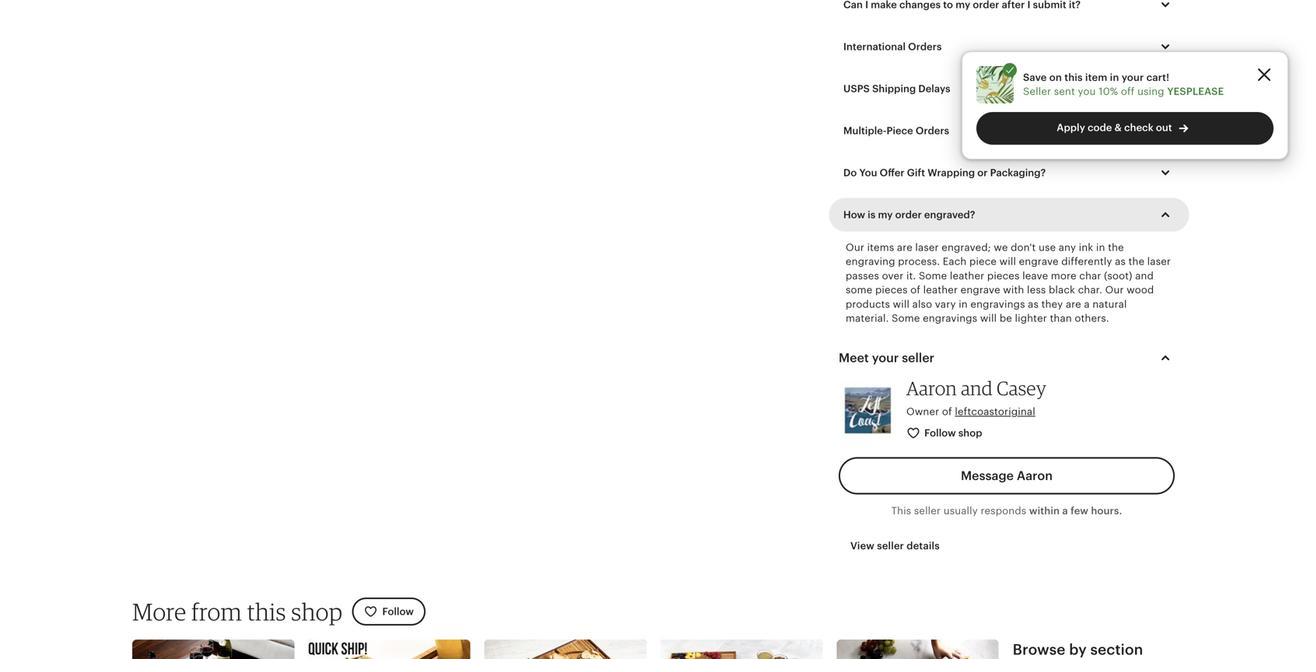 Task type: vqa. For each thing, say whether or not it's contained in the screenshot.
$ associated with 22.05
no



Task type: locate. For each thing, give the bounding box(es) containing it.
0 vertical spatial this
[[1065, 72, 1083, 83]]

and inside aaron and casey owner of leftcoastoriginal
[[962, 377, 993, 400]]

0 horizontal spatial are
[[898, 242, 913, 253]]

will
[[1000, 256, 1017, 268], [894, 298, 910, 310], [981, 313, 998, 324]]

our items are laser engraved; we don't use any ink in the engraving process. each piece will engrave differently as the laser passes over it. some leather pieces leave more char (soot) and some pieces of leather engrave with less black char. our wood products will also vary in engravings as they are a natural material. some engravings will be lighter than others.
[[846, 242, 1172, 324]]

using
[[1138, 86, 1165, 97]]

1 vertical spatial are
[[1067, 298, 1082, 310]]

use
[[1039, 242, 1057, 253]]

some
[[919, 270, 948, 282], [892, 313, 921, 324]]

material.
[[846, 313, 890, 324]]

leather
[[951, 270, 985, 282], [924, 284, 958, 296]]

0 horizontal spatial aaron
[[907, 377, 958, 400]]

your right meet
[[873, 351, 900, 365]]

1 horizontal spatial this
[[1065, 72, 1083, 83]]

offer
[[880, 167, 905, 179]]

seller
[[1024, 86, 1052, 97]]

2 horizontal spatial in
[[1111, 72, 1120, 83]]

your
[[1122, 72, 1145, 83], [873, 351, 900, 365]]

2 vertical spatial will
[[981, 313, 998, 324]]

process.
[[899, 256, 941, 268]]

order
[[896, 209, 922, 221]]

1 horizontal spatial of
[[943, 406, 953, 418]]

1 vertical spatial leather
[[924, 284, 958, 296]]

0 horizontal spatial this
[[247, 597, 286, 626]]

0 vertical spatial seller
[[903, 351, 935, 365]]

from
[[192, 597, 242, 626]]

of up follow shop button
[[943, 406, 953, 418]]

engrave down piece
[[961, 284, 1001, 296]]

1 vertical spatial and
[[962, 377, 993, 400]]

engrave
[[1020, 256, 1059, 268], [961, 284, 1001, 296]]

will down we on the top of page
[[1000, 256, 1017, 268]]

shop left follow button
[[291, 597, 343, 626]]

leather up vary at the right top
[[924, 284, 958, 296]]

1 horizontal spatial as
[[1116, 256, 1127, 268]]

orders right piece
[[916, 125, 950, 137]]

seller up owner on the right bottom of the page
[[903, 351, 935, 365]]

1 vertical spatial seller
[[915, 505, 941, 517]]

meet your seller button
[[825, 340, 1190, 377]]

seller for usually
[[915, 505, 941, 517]]

0 horizontal spatial your
[[873, 351, 900, 365]]

2 personalized charcuterie planks and beer flights - 4 styles and gift sets available image from the left
[[485, 640, 647, 659]]

1 vertical spatial orders
[[916, 125, 950, 137]]

will left be
[[981, 313, 998, 324]]

1 vertical spatial shop
[[291, 597, 343, 626]]

0 horizontal spatial a
[[1063, 505, 1069, 517]]

1 vertical spatial this
[[247, 597, 286, 626]]

1 vertical spatial will
[[894, 298, 910, 310]]

1 vertical spatial our
[[1106, 284, 1125, 296]]

piece
[[970, 256, 997, 268]]

our down (soot)
[[1106, 284, 1125, 296]]

1 horizontal spatial follow
[[925, 427, 957, 439]]

1 horizontal spatial in
[[1097, 242, 1106, 253]]

a left few
[[1063, 505, 1069, 517]]

vary
[[936, 298, 957, 310]]

aaron inside aaron and casey owner of leftcoastoriginal
[[907, 377, 958, 400]]

are down black
[[1067, 298, 1082, 310]]

pieces down over in the top of the page
[[876, 284, 908, 296]]

0 vertical spatial your
[[1122, 72, 1145, 83]]

0 vertical spatial some
[[919, 270, 948, 282]]

passes
[[846, 270, 880, 282]]

1 horizontal spatial aaron
[[1017, 469, 1053, 483]]

follow inside button
[[383, 606, 414, 618]]

how is my order engraved? button
[[832, 199, 1187, 231]]

engraving
[[846, 256, 896, 268]]

0 vertical spatial in
[[1111, 72, 1120, 83]]

they
[[1042, 298, 1064, 310]]

personalized charcuterie planks and beer flights - 4 styles and gift sets available image
[[309, 640, 471, 659], [485, 640, 647, 659], [661, 640, 823, 659], [837, 640, 999, 659]]

check
[[1125, 122, 1154, 134]]

0 vertical spatial laser
[[916, 242, 939, 253]]

aaron and casey image
[[839, 381, 898, 440]]

details
[[907, 540, 940, 552]]

international orders button
[[832, 30, 1187, 63]]

your up off
[[1122, 72, 1145, 83]]

0 horizontal spatial our
[[846, 242, 865, 253]]

on
[[1050, 72, 1063, 83]]

1 vertical spatial your
[[873, 351, 900, 365]]

in up 10%
[[1111, 72, 1120, 83]]

0 horizontal spatial the
[[1109, 242, 1125, 253]]

orders inside dropdown button
[[909, 41, 942, 53]]

usps shipping delays button
[[832, 72, 1187, 105]]

1 vertical spatial a
[[1063, 505, 1069, 517]]

usually
[[944, 505, 979, 517]]

piece
[[887, 125, 914, 137]]

0 vertical spatial shop
[[959, 427, 983, 439]]

leather down each
[[951, 270, 985, 282]]

2 vertical spatial in
[[959, 298, 968, 310]]

1 vertical spatial follow
[[383, 606, 414, 618]]

0 horizontal spatial engrave
[[961, 284, 1001, 296]]

item
[[1086, 72, 1108, 83]]

in
[[1111, 72, 1120, 83], [1097, 242, 1106, 253], [959, 298, 968, 310]]

more
[[132, 597, 187, 626]]

browse
[[1013, 642, 1066, 658]]

2 horizontal spatial will
[[1000, 256, 1017, 268]]

seller right view
[[878, 540, 905, 552]]

save
[[1024, 72, 1048, 83]]

this inside "save on this item in your cart! seller sent you 10% off using yesplease"
[[1065, 72, 1083, 83]]

0 horizontal spatial in
[[959, 298, 968, 310]]

browse by section
[[1013, 642, 1144, 658]]

you
[[860, 167, 878, 179]]

each
[[943, 256, 967, 268]]

0 vertical spatial aaron
[[907, 377, 958, 400]]

a down char.
[[1085, 298, 1091, 310]]

0 horizontal spatial shop
[[291, 597, 343, 626]]

1 vertical spatial as
[[1029, 298, 1039, 310]]

0 horizontal spatial and
[[962, 377, 993, 400]]

ink
[[1080, 242, 1094, 253]]

1 horizontal spatial will
[[981, 313, 998, 324]]

1 horizontal spatial a
[[1085, 298, 1091, 310]]

follow inside button
[[925, 427, 957, 439]]

will left also
[[894, 298, 910, 310]]

my
[[879, 209, 893, 221]]

owner
[[907, 406, 940, 418]]

0 horizontal spatial of
[[911, 284, 921, 296]]

0 vertical spatial pieces
[[988, 270, 1020, 282]]

pieces up with
[[988, 270, 1020, 282]]

0 vertical spatial and
[[1136, 270, 1155, 282]]

engraved;
[[942, 242, 992, 253]]

follow shop
[[925, 427, 983, 439]]

follow
[[925, 427, 957, 439], [383, 606, 414, 618]]

char
[[1080, 270, 1102, 282]]

in right vary at the right top
[[959, 298, 968, 310]]

aaron
[[907, 377, 958, 400], [1017, 469, 1053, 483]]

of
[[911, 284, 921, 296], [943, 406, 953, 418]]

engravings up be
[[971, 298, 1026, 310]]

1 horizontal spatial shop
[[959, 427, 983, 439]]

you
[[1079, 86, 1097, 97]]

1 horizontal spatial and
[[1136, 270, 1155, 282]]

within
[[1030, 505, 1061, 517]]

be
[[1000, 313, 1013, 324]]

laser up the wood
[[1148, 256, 1172, 268]]

some down process.
[[919, 270, 948, 282]]

orders inside 'dropdown button'
[[916, 125, 950, 137]]

this
[[1065, 72, 1083, 83], [247, 597, 286, 626]]

some down also
[[892, 313, 921, 324]]

1 vertical spatial aaron
[[1017, 469, 1053, 483]]

0 vertical spatial as
[[1116, 256, 1127, 268]]

0 vertical spatial engrave
[[1020, 256, 1059, 268]]

cart!
[[1147, 72, 1170, 83]]

are
[[898, 242, 913, 253], [1067, 298, 1082, 310]]

are up process.
[[898, 242, 913, 253]]

1 vertical spatial the
[[1129, 256, 1145, 268]]

as up (soot)
[[1116, 256, 1127, 268]]

aaron and casey owner of leftcoastoriginal
[[907, 377, 1047, 418]]

4 personalized charcuterie planks and beer flights - 4 styles and gift sets available image from the left
[[837, 640, 999, 659]]

as
[[1116, 256, 1127, 268], [1029, 298, 1039, 310]]

we
[[995, 242, 1009, 253]]

orders up delays
[[909, 41, 942, 53]]

1 vertical spatial laser
[[1148, 256, 1172, 268]]

0 vertical spatial follow
[[925, 427, 957, 439]]

and up leftcoastoriginal link on the bottom of page
[[962, 377, 993, 400]]

engravings down vary at the right top
[[923, 313, 978, 324]]

laser up process.
[[916, 242, 939, 253]]

orders
[[909, 41, 942, 53], [916, 125, 950, 137]]

as up lighter
[[1029, 298, 1039, 310]]

0 horizontal spatial follow
[[383, 606, 414, 618]]

engrave up leave
[[1020, 256, 1059, 268]]

and up the wood
[[1136, 270, 1155, 282]]

seller right this
[[915, 505, 941, 517]]

shop down leftcoastoriginal link on the bottom of page
[[959, 427, 983, 439]]

some
[[846, 284, 873, 296]]

apply
[[1058, 122, 1086, 134]]

in right ink
[[1097, 242, 1106, 253]]

engravings
[[971, 298, 1026, 310], [923, 313, 978, 324]]

2 vertical spatial seller
[[878, 540, 905, 552]]

view seller details
[[851, 540, 940, 552]]

apply code & check out
[[1058, 122, 1173, 134]]

multiple-piece orders
[[844, 125, 950, 137]]

how
[[844, 209, 866, 221]]

1 vertical spatial some
[[892, 313, 921, 324]]

message
[[961, 469, 1014, 483]]

1 horizontal spatial your
[[1122, 72, 1145, 83]]

aaron up owner on the right bottom of the page
[[907, 377, 958, 400]]

0 horizontal spatial laser
[[916, 242, 939, 253]]

0 vertical spatial orders
[[909, 41, 942, 53]]

this up sent
[[1065, 72, 1083, 83]]

and
[[1136, 270, 1155, 282], [962, 377, 993, 400]]

with
[[1004, 284, 1025, 296]]

section
[[1091, 642, 1144, 658]]

0 vertical spatial of
[[911, 284, 921, 296]]

our up the engraving
[[846, 242, 865, 253]]

this right the from
[[247, 597, 286, 626]]

others.
[[1075, 313, 1110, 324]]

0 vertical spatial a
[[1085, 298, 1091, 310]]

view
[[851, 540, 875, 552]]

of down it.
[[911, 284, 921, 296]]

aaron up within
[[1017, 469, 1053, 483]]

0 vertical spatial the
[[1109, 242, 1125, 253]]

3 personalized charcuterie planks and beer flights - 4 styles and gift sets available image from the left
[[661, 640, 823, 659]]

1 vertical spatial of
[[943, 406, 953, 418]]

0 vertical spatial our
[[846, 242, 865, 253]]

1 vertical spatial in
[[1097, 242, 1106, 253]]

0 vertical spatial will
[[1000, 256, 1017, 268]]

0 horizontal spatial pieces
[[876, 284, 908, 296]]



Task type: describe. For each thing, give the bounding box(es) containing it.
1 horizontal spatial laser
[[1148, 256, 1172, 268]]

1 horizontal spatial the
[[1129, 256, 1145, 268]]

message aaron button
[[839, 457, 1176, 495]]

follow shop button
[[895, 419, 996, 448]]

or
[[978, 167, 988, 179]]

seller inside dropdown button
[[903, 351, 935, 365]]

usps shipping delays
[[844, 83, 951, 95]]

(soot)
[[1105, 270, 1133, 282]]

international orders
[[844, 41, 942, 53]]

is
[[868, 209, 876, 221]]

more from this shop
[[132, 597, 343, 626]]

also
[[913, 298, 933, 310]]

black
[[1049, 284, 1076, 296]]

meet
[[839, 351, 870, 365]]

hours.
[[1092, 505, 1123, 517]]

multiple-piece orders button
[[832, 114, 1187, 147]]

code
[[1088, 122, 1113, 134]]

this for from
[[247, 597, 286, 626]]

follow for follow
[[383, 606, 414, 618]]

aaron inside button
[[1017, 469, 1053, 483]]

follow for follow shop
[[925, 427, 957, 439]]

packaging?
[[991, 167, 1047, 179]]

this for on
[[1065, 72, 1083, 83]]

0 vertical spatial engravings
[[971, 298, 1026, 310]]

save on this item in your cart! seller sent you 10% off using yesplease
[[1024, 72, 1225, 97]]

follow button
[[352, 598, 426, 626]]

in inside "save on this item in your cart! seller sent you 10% off using yesplease"
[[1111, 72, 1120, 83]]

lighter
[[1016, 313, 1048, 324]]

sent
[[1055, 86, 1076, 97]]

personalized charcuterie boards - 5 styles and gift sets available by left coast original image
[[132, 640, 295, 659]]

1 personalized charcuterie planks and beer flights - 4 styles and gift sets available image from the left
[[309, 640, 471, 659]]

a inside our items are laser engraved; we don't use any ink in the engraving process. each piece will engrave differently as the laser passes over it. some leather pieces leave more char (soot) and some pieces of leather engrave with less black char. our wood products will also vary in engravings as they are a natural material. some engravings will be lighter than others.
[[1085, 298, 1091, 310]]

less
[[1028, 284, 1047, 296]]

1 horizontal spatial are
[[1067, 298, 1082, 310]]

products
[[846, 298, 891, 310]]

it.
[[907, 270, 917, 282]]

wrapping
[[928, 167, 976, 179]]

your inside dropdown button
[[873, 351, 900, 365]]

multiple-
[[844, 125, 887, 137]]

0 vertical spatial are
[[898, 242, 913, 253]]

of inside our items are laser engraved; we don't use any ink in the engraving process. each piece will engrave differently as the laser passes over it. some leather pieces leave more char (soot) and some pieces of leather engrave with less black char. our wood products will also vary in engravings as they are a natural material. some engravings will be lighter than others.
[[911, 284, 921, 296]]

1 horizontal spatial pieces
[[988, 270, 1020, 282]]

items
[[868, 242, 895, 253]]

leave
[[1023, 270, 1049, 282]]

leftcoastoriginal
[[956, 406, 1036, 418]]

seller for details
[[878, 540, 905, 552]]

gift
[[908, 167, 926, 179]]

few
[[1071, 505, 1089, 517]]

usps
[[844, 83, 870, 95]]

more
[[1052, 270, 1077, 282]]

how is my order engraved?
[[844, 209, 976, 221]]

your inside "save on this item in your cart! seller sent you 10% off using yesplease"
[[1122, 72, 1145, 83]]

yesplease
[[1168, 86, 1225, 97]]

shipping
[[873, 83, 917, 95]]

0 horizontal spatial will
[[894, 298, 910, 310]]

by
[[1070, 642, 1087, 658]]

1 horizontal spatial our
[[1106, 284, 1125, 296]]

of inside aaron and casey owner of leftcoastoriginal
[[943, 406, 953, 418]]

this
[[892, 505, 912, 517]]

0 vertical spatial leather
[[951, 270, 985, 282]]

apply code & check out link
[[977, 112, 1275, 145]]

do you offer gift wrapping or packaging? button
[[832, 157, 1187, 189]]

&
[[1115, 122, 1123, 134]]

message aaron
[[961, 469, 1053, 483]]

any
[[1059, 242, 1077, 253]]

1 vertical spatial pieces
[[876, 284, 908, 296]]

and inside our items are laser engraved; we don't use any ink in the engraving process. each piece will engrave differently as the laser passes over it. some leather pieces leave more char (soot) and some pieces of leather engrave with less black char. our wood products will also vary in engravings as they are a natural material. some engravings will be lighter than others.
[[1136, 270, 1155, 282]]

leftcoastoriginal link
[[956, 406, 1036, 418]]

1 vertical spatial engrave
[[961, 284, 1001, 296]]

international
[[844, 41, 906, 53]]

than
[[1051, 313, 1073, 324]]

do you offer gift wrapping or packaging?
[[844, 167, 1047, 179]]

0 horizontal spatial as
[[1029, 298, 1039, 310]]

this seller usually responds within a few hours.
[[892, 505, 1123, 517]]

10%
[[1099, 86, 1119, 97]]

don't
[[1011, 242, 1037, 253]]

off
[[1122, 86, 1135, 97]]

shop inside button
[[959, 427, 983, 439]]

do
[[844, 167, 857, 179]]

out
[[1157, 122, 1173, 134]]

1 vertical spatial engravings
[[923, 313, 978, 324]]

char.
[[1079, 284, 1103, 296]]

meet your seller
[[839, 351, 935, 365]]

1 horizontal spatial engrave
[[1020, 256, 1059, 268]]

engraved?
[[925, 209, 976, 221]]

view seller details link
[[839, 532, 952, 560]]

natural
[[1093, 298, 1128, 310]]

over
[[883, 270, 904, 282]]

differently
[[1062, 256, 1113, 268]]



